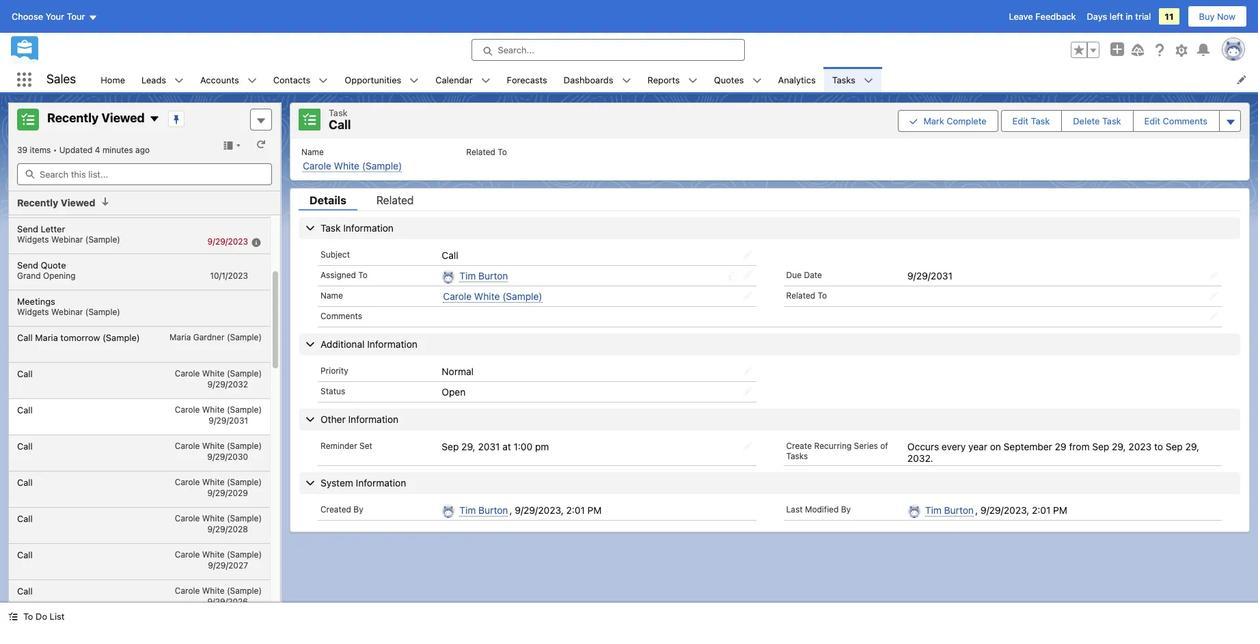 Task type: locate. For each thing, give the bounding box(es) containing it.
2 , 9/29/2023, 2:01 pm from the left
[[976, 504, 1068, 516]]

viewed
[[102, 111, 145, 125], [61, 197, 95, 209]]

text default image inside quotes list item
[[752, 76, 762, 85]]

0 horizontal spatial ,
[[510, 504, 512, 516]]

0 vertical spatial 9/29/2031
[[908, 270, 953, 281]]

task left delete on the right of the page
[[1032, 115, 1050, 126]]

viewed up minutes
[[102, 111, 145, 125]]

edit right complete in the right of the page
[[1013, 115, 1029, 126]]

white for 9/29/2029
[[202, 477, 225, 487]]

1 horizontal spatial by
[[842, 504, 851, 515]]

text default image for reports
[[688, 76, 698, 85]]

call for 9/29/2027
[[17, 549, 33, 560]]

from
[[1070, 441, 1090, 453]]

9/29/2029
[[208, 488, 248, 498]]

related to
[[466, 147, 507, 157], [787, 290, 827, 301]]

carole white (sample) list
[[291, 138, 1250, 180]]

0 vertical spatial send
[[17, 223, 38, 234]]

9/29/2026
[[208, 597, 248, 607]]

text default image for calendar
[[481, 76, 491, 85]]

1 pm from the left
[[588, 504, 602, 516]]

2 pm from the left
[[1054, 504, 1068, 516]]

9/29/2023
[[208, 236, 248, 247]]

days
[[1087, 11, 1108, 22]]

29, left "2031"
[[462, 441, 476, 453]]

2 widgets from the top
[[17, 307, 49, 317]]

9/29/2023, down "pm"
[[515, 504, 564, 516]]

1 horizontal spatial 9/29/2023,
[[981, 504, 1030, 516]]

0 vertical spatial recently
[[47, 111, 99, 125]]

, 9/29/2023, 2:01 pm down "pm"
[[510, 504, 602, 516]]

carole white (sample) for 9/29/2030
[[175, 441, 262, 451]]

sep left "2031"
[[442, 441, 459, 453]]

last modified by
[[787, 504, 851, 515]]

1 maria from the left
[[35, 332, 58, 343]]

by right created
[[354, 504, 364, 515]]

2023
[[1129, 441, 1152, 453]]

1:00
[[514, 441, 533, 453]]

information
[[343, 222, 394, 234], [367, 338, 418, 350], [348, 414, 399, 425], [356, 477, 406, 489]]

call for 9/29/2030
[[17, 441, 33, 452]]

0 vertical spatial related
[[466, 147, 496, 157]]

1 horizontal spatial maria
[[170, 332, 191, 342]]

29, right to
[[1186, 441, 1200, 453]]

9/29/2032
[[208, 379, 248, 389]]

1 webinar from the top
[[51, 234, 83, 244]]

2 edit from the left
[[1145, 115, 1161, 126]]

carole for 9/29/2031
[[175, 404, 200, 415]]

0 horizontal spatial 29,
[[462, 441, 476, 453]]

2 horizontal spatial sep
[[1166, 441, 1183, 453]]

text default image for dashboards
[[622, 76, 631, 85]]

to inside carole white (sample) list
[[498, 147, 507, 157]]

carole for 9/29/2026
[[175, 586, 200, 596]]

task information button
[[299, 217, 1241, 239]]

2032.
[[908, 453, 934, 464]]

9/29/2023,
[[515, 504, 564, 516], [981, 504, 1030, 516]]

2:01 for created by
[[567, 504, 585, 516]]

1 vertical spatial group
[[899, 109, 1242, 133]]

0 horizontal spatial edit
[[1013, 115, 1029, 126]]

send left letter
[[17, 223, 38, 234]]

quotes list item
[[706, 67, 770, 92]]

created
[[321, 504, 351, 515]]

burton
[[479, 270, 508, 281], [479, 504, 508, 516], [945, 504, 974, 516]]

task right delete on the right of the page
[[1103, 115, 1122, 126]]

system information
[[321, 477, 406, 489]]

1 , from the left
[[510, 504, 512, 516]]

0 vertical spatial webinar
[[51, 234, 83, 244]]

2 2:01 from the left
[[1032, 504, 1051, 516]]

maria left tomorrow
[[35, 332, 58, 343]]

carole white (sample) for 9/29/2026
[[175, 586, 262, 596]]

, for last modified by
[[976, 504, 978, 516]]

, down year
[[976, 504, 978, 516]]

call for 9/29/2032
[[17, 368, 33, 379]]

9/29/2023, down on
[[981, 504, 1030, 516]]

dashboards list item
[[556, 67, 640, 92]]

task down details "link" in the top of the page
[[321, 222, 341, 234]]

0 horizontal spatial related to
[[466, 147, 507, 157]]

send left "quote"
[[17, 259, 38, 270]]

tasks left the recurring
[[787, 451, 808, 461]]

, 9/29/2023, 2:01 pm down 'september'
[[976, 504, 1068, 516]]

complete
[[947, 115, 987, 126]]

None search field
[[17, 163, 272, 185]]

delete task button
[[1063, 111, 1133, 131]]

1 vertical spatial tasks
[[787, 451, 808, 461]]

1 , 9/29/2023, 2:01 pm from the left
[[510, 504, 602, 516]]

sep right from
[[1093, 441, 1110, 453]]

1 vertical spatial comments
[[321, 311, 362, 321]]

1 horizontal spatial comments
[[1163, 115, 1208, 126]]

, down at
[[510, 504, 512, 516]]

3 29, from the left
[[1186, 441, 1200, 453]]

text default image inside opportunities list item
[[410, 76, 419, 85]]

0 horizontal spatial , 9/29/2023, 2:01 pm
[[510, 504, 602, 516]]

text default image inside contacts list item
[[319, 76, 328, 85]]

tasks list item
[[824, 67, 882, 92]]

tim burton for created by
[[460, 504, 508, 516]]

comments
[[1163, 115, 1208, 126], [321, 311, 362, 321]]

2 webinar from the top
[[51, 307, 83, 317]]

details
[[310, 194, 347, 206]]

1 horizontal spatial pm
[[1054, 504, 1068, 516]]

9/29/2031 inside select an item from this list to open it. list box
[[209, 415, 248, 426]]

grand
[[17, 270, 41, 281]]

0 vertical spatial carole white (sample) link
[[303, 160, 402, 172]]

1 widgets from the top
[[17, 234, 49, 244]]

text default image inside accounts list item
[[247, 76, 257, 85]]

group
[[1071, 42, 1100, 58], [899, 109, 1242, 133]]

text default image right the leads
[[174, 76, 184, 85]]

3 sep from the left
[[1166, 441, 1183, 453]]

send for send letter
[[17, 223, 38, 234]]

assigned
[[321, 270, 356, 280]]

2 by from the left
[[842, 504, 851, 515]]

occurs every year on september 29 from sep 29, 2023 to sep 29, 2032.
[[908, 441, 1200, 464]]

1 vertical spatial webinar
[[51, 307, 83, 317]]

text default image right reports
[[688, 76, 698, 85]]

carole white (sample) link
[[303, 160, 402, 172], [443, 290, 543, 303]]

recently viewed up letter
[[17, 197, 95, 209]]

1 vertical spatial widgets
[[17, 307, 49, 317]]

0 horizontal spatial pm
[[588, 504, 602, 516]]

days left in trial
[[1087, 11, 1152, 22]]

by right modified
[[842, 504, 851, 515]]

1 vertical spatial name
[[321, 290, 343, 301]]

, 9/29/2023, 2:01 pm
[[510, 504, 602, 516], [976, 504, 1068, 516]]

edit right delete task button
[[1145, 115, 1161, 126]]

1 send from the top
[[17, 223, 38, 234]]

2 horizontal spatial 29,
[[1186, 441, 1200, 453]]

1 horizontal spatial 2:01
[[1032, 504, 1051, 516]]

other information
[[321, 414, 399, 425]]

white inside name carole white (sample)
[[334, 160, 360, 171]]

name inside name carole white (sample)
[[302, 147, 324, 157]]

carole white (sample) for 9/29/2028
[[175, 513, 262, 523]]

Search Recently Viewed list view. search field
[[17, 163, 272, 185]]

name for name carole white (sample)
[[302, 147, 324, 157]]

0 horizontal spatial by
[[354, 504, 364, 515]]

white
[[334, 160, 360, 171], [474, 290, 500, 302], [202, 368, 225, 378], [202, 404, 225, 415], [202, 441, 225, 451], [202, 477, 225, 487], [202, 513, 225, 523], [202, 549, 225, 560], [202, 586, 225, 596]]

gardner
[[193, 332, 225, 342]]

list
[[92, 67, 1259, 92]]

send for send quote
[[17, 259, 38, 270]]

1 vertical spatial send
[[17, 259, 38, 270]]

on
[[991, 441, 1002, 453]]

recently viewed|tasks|list view element
[[8, 5, 281, 630]]

2 9/29/2023, from the left
[[981, 504, 1030, 516]]

39
[[17, 145, 27, 155]]

text default image for contacts
[[319, 76, 328, 85]]

1 horizontal spatial 29,
[[1113, 441, 1127, 453]]

text default image inside recently viewed|tasks|list view "element"
[[149, 114, 160, 125]]

leave
[[1010, 11, 1034, 22]]

carole white (sample) for 9/29/2032
[[175, 368, 262, 378]]

viewed up letter
[[61, 197, 95, 209]]

tasks right analytics link
[[833, 74, 856, 85]]

0 vertical spatial tasks
[[833, 74, 856, 85]]

reports
[[648, 74, 680, 85]]

white for 9/29/2027
[[202, 549, 225, 560]]

1 2:01 from the left
[[567, 504, 585, 516]]

widgets up the send quote
[[17, 234, 49, 244]]

leave feedback
[[1010, 11, 1077, 22]]

0 horizontal spatial maria
[[35, 332, 58, 343]]

system information button
[[299, 472, 1241, 494]]

0 horizontal spatial sep
[[442, 441, 459, 453]]

0 horizontal spatial 2:01
[[567, 504, 585, 516]]

tasks
[[833, 74, 856, 85], [787, 451, 808, 461]]

tim for last modified by
[[926, 504, 942, 516]]

2 , from the left
[[976, 504, 978, 516]]

9/29/2027
[[208, 560, 248, 571]]

pm for created by
[[588, 504, 602, 516]]

quotes link
[[706, 67, 752, 92]]

0 horizontal spatial comments
[[321, 311, 362, 321]]

recently viewed status
[[17, 145, 59, 155]]

1 horizontal spatial edit
[[1145, 115, 1161, 126]]

task up name carole white (sample)
[[329, 107, 348, 118]]

name up 'details'
[[302, 147, 324, 157]]

2 horizontal spatial related
[[787, 290, 816, 301]]

information for task information
[[343, 222, 394, 234]]

1 vertical spatial carole white (sample) link
[[443, 290, 543, 303]]

0 vertical spatial recently viewed
[[47, 111, 145, 125]]

1 sep from the left
[[442, 441, 459, 453]]

related
[[466, 147, 496, 157], [377, 194, 414, 206], [787, 290, 816, 301]]

carole for 9/29/2027
[[175, 549, 200, 560]]

text default image inside to do list button
[[8, 612, 18, 622]]

maria left 'gardner'
[[170, 332, 191, 342]]

home
[[101, 74, 125, 85]]

call
[[329, 118, 351, 132], [442, 249, 459, 261], [17, 332, 33, 343], [17, 368, 33, 379], [17, 404, 33, 415], [17, 441, 33, 452], [17, 477, 33, 488], [17, 513, 33, 524], [17, 549, 33, 560], [17, 586, 33, 597]]

buy now button
[[1188, 5, 1248, 27]]

1 edit from the left
[[1013, 115, 1029, 126]]

widgets
[[17, 234, 49, 244], [17, 307, 49, 317]]

0 vertical spatial widgets
[[17, 234, 49, 244]]

call for 9/29/2029
[[17, 477, 33, 488]]

,
[[510, 504, 512, 516], [976, 504, 978, 516]]

text default image inside calendar list item
[[481, 76, 491, 85]]

0 horizontal spatial viewed
[[61, 197, 95, 209]]

1 horizontal spatial , 9/29/2023, 2:01 pm
[[976, 504, 1068, 516]]

mark
[[924, 115, 945, 126]]

information up set
[[348, 414, 399, 425]]

0 vertical spatial name
[[302, 147, 324, 157]]

mark complete
[[924, 115, 987, 126]]

0 vertical spatial comments
[[1163, 115, 1208, 126]]

text default image inside tasks list item
[[864, 76, 874, 85]]

name carole white (sample)
[[302, 147, 402, 171]]

webinar up "quote"
[[51, 234, 83, 244]]

0 horizontal spatial 9/29/2023,
[[515, 504, 564, 516]]

to do list
[[23, 611, 65, 622]]

edit task
[[1013, 115, 1050, 126]]

recently
[[47, 111, 99, 125], [17, 197, 58, 209]]

1 vertical spatial 9/29/2031
[[209, 415, 248, 426]]

text default image
[[319, 76, 328, 85], [410, 76, 419, 85], [622, 76, 631, 85], [752, 76, 762, 85], [864, 76, 874, 85], [101, 197, 110, 206], [8, 612, 18, 622]]

1 vertical spatial recently viewed
[[17, 197, 95, 209]]

0 vertical spatial related to
[[466, 147, 507, 157]]

every
[[942, 441, 966, 453]]

now
[[1218, 11, 1236, 22]]

text default image
[[174, 76, 184, 85], [247, 76, 257, 85], [481, 76, 491, 85], [688, 76, 698, 85], [149, 114, 160, 125]]

accounts link
[[192, 67, 247, 92]]

text default image up ago
[[149, 114, 160, 125]]

name for name
[[321, 290, 343, 301]]

items
[[30, 145, 51, 155]]

search... button
[[471, 39, 745, 61]]

, 9/29/2023, 2:01 pm for created by
[[510, 504, 602, 516]]

recently up the updated
[[47, 111, 99, 125]]

opportunities
[[345, 74, 402, 85]]

name
[[302, 147, 324, 157], [321, 290, 343, 301]]

1 horizontal spatial related
[[466, 147, 496, 157]]

list containing home
[[92, 67, 1259, 92]]

text default image right accounts
[[247, 76, 257, 85]]

recently up send letter
[[17, 197, 58, 209]]

recurring
[[815, 441, 852, 451]]

pm for last modified by
[[1054, 504, 1068, 516]]

9/29/2030
[[207, 452, 248, 462]]

recently viewed
[[47, 111, 145, 125], [17, 197, 95, 209]]

text default image inside reports list item
[[688, 76, 698, 85]]

1 horizontal spatial viewed
[[102, 111, 145, 125]]

9/29/2023, for created by
[[515, 504, 564, 516]]

recently viewed up 4
[[47, 111, 145, 125]]

(sample)
[[362, 160, 402, 171], [85, 234, 120, 244], [503, 290, 543, 302], [85, 307, 120, 317], [103, 332, 140, 343], [227, 332, 262, 342], [227, 368, 262, 378], [227, 404, 262, 415], [227, 441, 262, 451], [227, 477, 262, 487], [227, 513, 262, 523], [227, 549, 262, 560], [227, 586, 262, 596]]

other
[[321, 414, 346, 425]]

leave feedback link
[[1010, 11, 1077, 22]]

modified
[[805, 504, 839, 515]]

0 horizontal spatial tasks
[[787, 451, 808, 461]]

1 horizontal spatial carole white (sample) link
[[443, 290, 543, 303]]

carole white (sample) link inside list
[[303, 160, 402, 172]]

2 send from the top
[[17, 259, 38, 270]]

1 horizontal spatial tasks
[[833, 74, 856, 85]]

1 horizontal spatial ,
[[976, 504, 978, 516]]

name down assigned
[[321, 290, 343, 301]]

1 vertical spatial related
[[377, 194, 414, 206]]

0 horizontal spatial carole white (sample) link
[[303, 160, 402, 172]]

0 horizontal spatial 9/29/2031
[[209, 415, 248, 426]]

29,
[[462, 441, 476, 453], [1113, 441, 1127, 453], [1186, 441, 1200, 453]]

webinar up call maria tomorrow (sample)
[[51, 307, 83, 317]]

carole for 9/29/2030
[[175, 441, 200, 451]]

, for created by
[[510, 504, 512, 516]]

leads
[[142, 74, 166, 85]]

carole for 9/29/2028
[[175, 513, 200, 523]]

text default image inside dashboards list item
[[622, 76, 631, 85]]

calendar link
[[428, 67, 481, 92]]

pm
[[588, 504, 602, 516], [1054, 504, 1068, 516]]

information right additional
[[367, 338, 418, 350]]

created by
[[321, 504, 364, 515]]

29, left 2023
[[1113, 441, 1127, 453]]

normal
[[442, 366, 474, 377]]

tasks inside list item
[[833, 74, 856, 85]]

information down related link
[[343, 222, 394, 234]]

delete
[[1074, 115, 1100, 126]]

1 horizontal spatial 9/29/2031
[[908, 270, 953, 281]]

maria
[[35, 332, 58, 343], [170, 332, 191, 342]]

text default image inside leads list item
[[174, 76, 184, 85]]

1 vertical spatial viewed
[[61, 197, 95, 209]]

carole for 9/29/2029
[[175, 477, 200, 487]]

text default image right calendar
[[481, 76, 491, 85]]

sep right to
[[1166, 441, 1183, 453]]

widgets down grand
[[17, 307, 49, 317]]

39 items • updated 4 minutes ago
[[17, 145, 150, 155]]

2 vertical spatial related
[[787, 290, 816, 301]]

dashboards link
[[556, 67, 622, 92]]

9/29/2023, for last modified by
[[981, 504, 1030, 516]]

dashboards
[[564, 74, 614, 85]]

•
[[53, 145, 57, 155]]

1 horizontal spatial sep
[[1093, 441, 1110, 453]]

information down set
[[356, 477, 406, 489]]

text default image for quotes
[[752, 76, 762, 85]]

reports link
[[640, 67, 688, 92]]

1 vertical spatial related to
[[787, 290, 827, 301]]

9/29/2031
[[908, 270, 953, 281], [209, 415, 248, 426]]

1 9/29/2023, from the left
[[515, 504, 564, 516]]



Task type: describe. For each thing, give the bounding box(es) containing it.
information for other information
[[348, 414, 399, 425]]

quotes
[[714, 74, 744, 85]]

burton for created by
[[479, 504, 508, 516]]

white for 9/29/2031
[[202, 404, 225, 415]]

feedback
[[1036, 11, 1077, 22]]

opportunities list item
[[337, 67, 428, 92]]

send letter
[[17, 223, 65, 234]]

letter
[[41, 223, 65, 234]]

leads list item
[[133, 67, 192, 92]]

carole for 9/29/2032
[[175, 368, 200, 378]]

tomorrow
[[60, 332, 100, 343]]

task inside 'task call'
[[329, 107, 348, 118]]

0 vertical spatial group
[[1071, 42, 1100, 58]]

last
[[787, 504, 803, 515]]

open
[[442, 386, 466, 398]]

contacts list item
[[265, 67, 337, 92]]

at
[[503, 441, 511, 453]]

none search field inside recently viewed|tasks|list view "element"
[[17, 163, 272, 185]]

your
[[46, 11, 64, 22]]

information for additional information
[[367, 338, 418, 350]]

search...
[[498, 44, 535, 55]]

left
[[1110, 11, 1124, 22]]

reminder set
[[321, 441, 373, 451]]

webinar inside meetings widgets webinar (sample)
[[51, 307, 83, 317]]

text default image for opportunities
[[410, 76, 419, 85]]

widgets inside meetings widgets webinar (sample)
[[17, 307, 49, 317]]

create
[[787, 441, 812, 451]]

carole white (sample) for 9/29/2027
[[175, 549, 262, 560]]

quote
[[41, 259, 66, 270]]

carole white (sample) for 9/29/2029
[[175, 477, 262, 487]]

analytics link
[[770, 67, 824, 92]]

calendar list item
[[428, 67, 499, 92]]

tim for created by
[[460, 504, 476, 516]]

29
[[1055, 441, 1067, 453]]

accounts
[[200, 74, 239, 85]]

edit comments button
[[1134, 111, 1219, 131]]

1 horizontal spatial related to
[[787, 290, 827, 301]]

due
[[787, 270, 802, 280]]

0 vertical spatial viewed
[[102, 111, 145, 125]]

white for 9/29/2026
[[202, 586, 225, 596]]

2 29, from the left
[[1113, 441, 1127, 453]]

white for 9/29/2030
[[202, 441, 225, 451]]

call for 9/29/2028
[[17, 513, 33, 524]]

11
[[1165, 11, 1174, 22]]

text default image inside recently viewed|tasks|list view "element"
[[101, 197, 110, 206]]

text default image for leads
[[174, 76, 184, 85]]

other information button
[[299, 409, 1241, 431]]

list
[[50, 611, 65, 622]]

tour
[[67, 11, 85, 22]]

reminder
[[321, 441, 357, 451]]

call for 9/29/2026
[[17, 586, 33, 597]]

edit task button
[[1002, 111, 1061, 131]]

task inside button
[[1032, 115, 1050, 126]]

1 by from the left
[[354, 504, 364, 515]]

2 sep from the left
[[1093, 441, 1110, 453]]

comments inside button
[[1163, 115, 1208, 126]]

related to inside carole white (sample) list
[[466, 147, 507, 157]]

send quote
[[17, 259, 66, 270]]

status
[[321, 386, 345, 396]]

additional information button
[[299, 334, 1241, 355]]

september
[[1004, 441, 1053, 453]]

assigned to
[[321, 270, 368, 280]]

related link
[[366, 194, 425, 210]]

grand opening
[[17, 270, 76, 281]]

choose
[[12, 11, 43, 22]]

opening
[[43, 270, 76, 281]]

reports list item
[[640, 67, 706, 92]]

information for system information
[[356, 477, 406, 489]]

white for 9/29/2028
[[202, 513, 225, 523]]

white for 9/29/2032
[[202, 368, 225, 378]]

meetings widgets webinar (sample)
[[17, 296, 120, 317]]

9/29/2028
[[207, 524, 248, 534]]

group containing mark complete
[[899, 109, 1242, 133]]

text default image for accounts
[[247, 76, 257, 85]]

leads link
[[133, 67, 174, 92]]

burton for last modified by
[[945, 504, 974, 516]]

mark complete button
[[899, 110, 999, 132]]

select an item from this list to open it. list box
[[9, 5, 270, 630]]

edit comments
[[1145, 115, 1208, 126]]

related inside carole white (sample) list
[[466, 147, 496, 157]]

tim burton link for created by
[[460, 504, 508, 517]]

1 29, from the left
[[462, 441, 476, 453]]

priority
[[321, 366, 348, 376]]

of
[[881, 441, 889, 451]]

in
[[1126, 11, 1134, 22]]

buy
[[1200, 11, 1215, 22]]

tim burton link for last modified by
[[926, 504, 974, 517]]

opportunities link
[[337, 67, 410, 92]]

minutes
[[102, 145, 133, 155]]

tim burton for last modified by
[[926, 504, 974, 516]]

task inside dropdown button
[[321, 222, 341, 234]]

carole white (sample) for 9/29/2031
[[175, 404, 262, 415]]

sep 29, 2031 at 1:00 pm
[[442, 441, 549, 453]]

updated
[[59, 145, 93, 155]]

2 maria from the left
[[170, 332, 191, 342]]

(sample) inside name carole white (sample)
[[362, 160, 402, 171]]

4
[[95, 145, 100, 155]]

accounts list item
[[192, 67, 265, 92]]

tasks inside create recurring series of tasks
[[787, 451, 808, 461]]

widgets webinar (sample)
[[17, 234, 120, 244]]

0 horizontal spatial related
[[377, 194, 414, 206]]

analytics
[[778, 74, 816, 85]]

(sample) inside meetings widgets webinar (sample)
[[85, 307, 120, 317]]

call for 9/29/2031
[[17, 404, 33, 415]]

task information
[[321, 222, 394, 234]]

subject
[[321, 249, 350, 259]]

do
[[36, 611, 47, 622]]

pm
[[535, 441, 549, 453]]

2031
[[478, 441, 500, 453]]

home link
[[92, 67, 133, 92]]

set
[[360, 441, 373, 451]]

2:01 for last modified by
[[1032, 504, 1051, 516]]

call maria tomorrow (sample)
[[17, 332, 140, 343]]

choose your tour
[[12, 11, 85, 22]]

occurs
[[908, 441, 940, 453]]

carole inside name carole white (sample)
[[303, 160, 331, 171]]

edit for edit task
[[1013, 115, 1029, 126]]

edit for edit comments
[[1145, 115, 1161, 126]]

text default image for tasks
[[864, 76, 874, 85]]

date
[[804, 270, 823, 280]]

series
[[854, 441, 879, 451]]

choose your tour button
[[11, 5, 98, 27]]

to inside button
[[23, 611, 33, 622]]

system
[[321, 477, 353, 489]]

task inside button
[[1103, 115, 1122, 126]]

delete task
[[1074, 115, 1122, 126]]

, 9/29/2023, 2:01 pm for last modified by
[[976, 504, 1068, 516]]

ago
[[135, 145, 150, 155]]

1 vertical spatial recently
[[17, 197, 58, 209]]

meetings
[[17, 296, 55, 307]]



Task type: vqa. For each thing, say whether or not it's contained in the screenshot.
Task Information
yes



